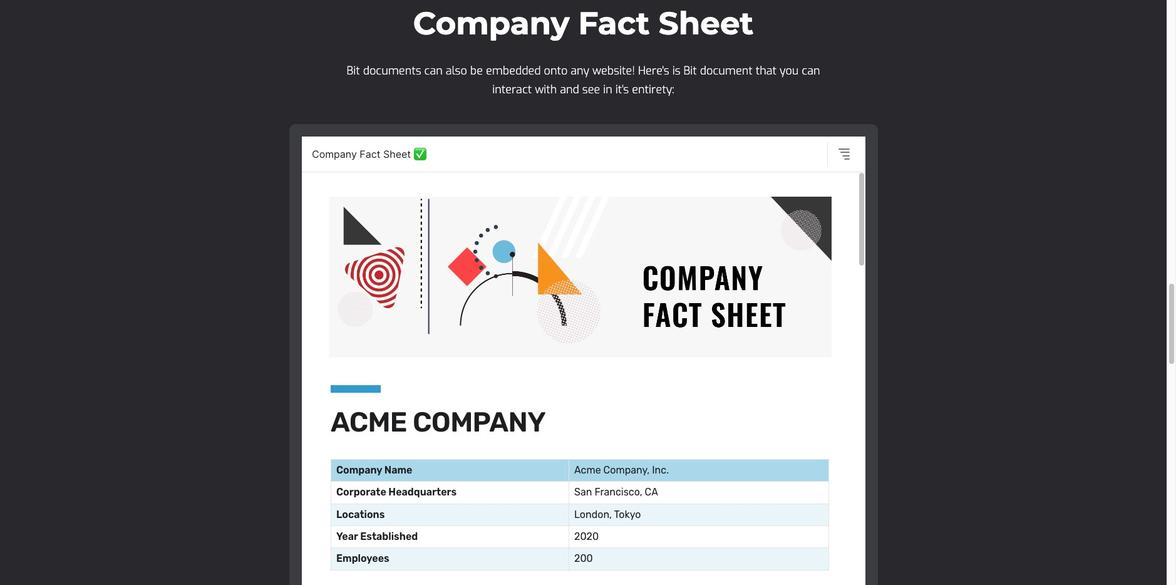 Task type: locate. For each thing, give the bounding box(es) containing it.
entirety:
[[632, 82, 674, 97]]

with
[[535, 82, 557, 97]]

bit documents can also be embedded onto any website! here's is bit document that you can interact with and see in it's entirety:
[[347, 63, 820, 97]]

it's
[[616, 82, 629, 97]]

1 horizontal spatial bit
[[684, 63, 697, 78]]

can
[[424, 63, 443, 78], [802, 63, 820, 78]]

can right you
[[802, 63, 820, 78]]

and
[[560, 82, 579, 97]]

0 horizontal spatial bit
[[347, 63, 360, 78]]

bit
[[347, 63, 360, 78], [684, 63, 697, 78]]

in
[[603, 82, 612, 97]]

sheet
[[659, 4, 754, 43]]

0 horizontal spatial can
[[424, 63, 443, 78]]

embedded
[[486, 63, 541, 78]]

any
[[571, 63, 590, 78]]

company fact sheet
[[413, 4, 754, 43]]

you
[[780, 63, 799, 78]]

can left 'also'
[[424, 63, 443, 78]]

that
[[756, 63, 777, 78]]

bit right "is"
[[684, 63, 697, 78]]

1 horizontal spatial can
[[802, 63, 820, 78]]

be
[[470, 63, 483, 78]]

bit left documents
[[347, 63, 360, 78]]

see
[[582, 82, 600, 97]]



Task type: vqa. For each thing, say whether or not it's contained in the screenshot.
to on the left
no



Task type: describe. For each thing, give the bounding box(es) containing it.
2 can from the left
[[802, 63, 820, 78]]

fact
[[579, 4, 650, 43]]

website!
[[593, 63, 635, 78]]

is
[[673, 63, 681, 78]]

also
[[446, 63, 467, 78]]

documents
[[363, 63, 421, 78]]

here's
[[638, 63, 669, 78]]

1 bit from the left
[[347, 63, 360, 78]]

1 can from the left
[[424, 63, 443, 78]]

company
[[413, 4, 570, 43]]

document
[[700, 63, 753, 78]]

interact
[[493, 82, 532, 97]]

2 bit from the left
[[684, 63, 697, 78]]

onto
[[544, 63, 568, 78]]



